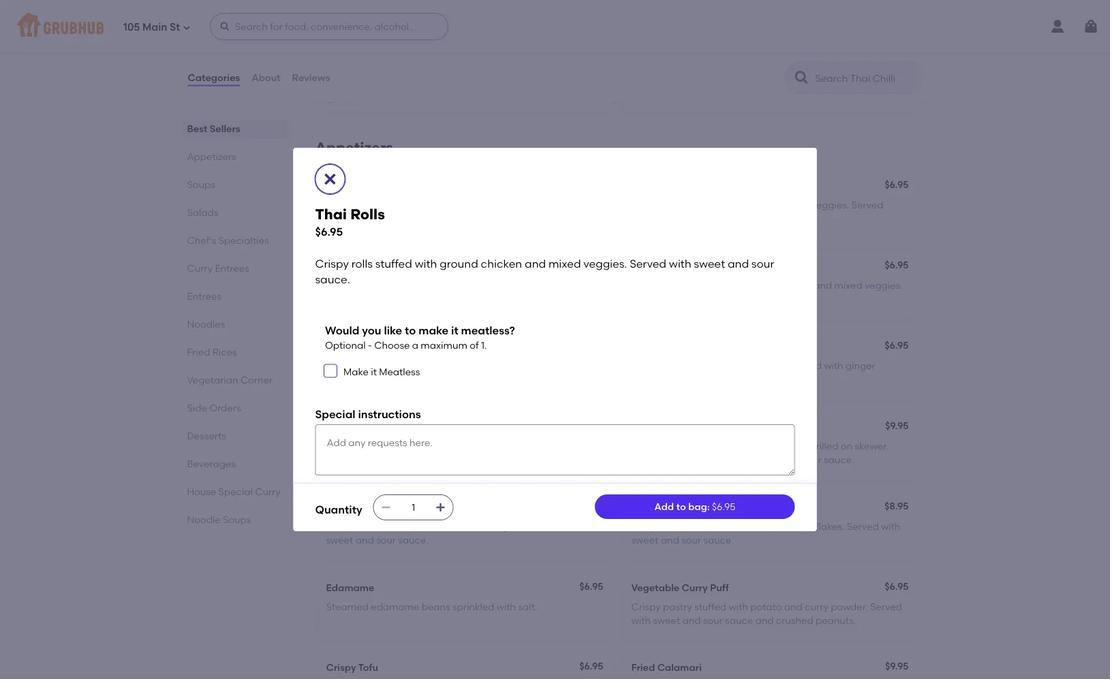 Task type: vqa. For each thing, say whether or not it's contained in the screenshot.
"meat,"
yes



Task type: describe. For each thing, give the bounding box(es) containing it.
traditional thai dish, stir-fried noodles with chicken and shrimp, egg, bean sprouts, scallion and crushed peanut.
[[630, 58, 888, 84]]

chicken for chicken satay
[[326, 261, 364, 272]]

cream
[[489, 200, 519, 211]]

served inside beef marinated with coconut milk and grilled on skewer. served with peanut sauce and cucumber sauce.
[[631, 455, 663, 466]]

potato
[[750, 601, 782, 613]]

satay
[[429, 455, 455, 466]]

best sellers
[[187, 123, 240, 134]]

combination of crispy roll, dumpling, winter shrimp, chicken wing, chicken satay and crab rangoon.
[[326, 441, 563, 466]]

egg, inside traditional thai dish, stir-fried noodles with chicken and shrimp, egg, bean sprouts, scallion and crushed peanut.
[[666, 72, 687, 84]]

skewer. for chicken marinated with coconut milk and grilled on skewer. served with peanut sauce and cucumber sauce.
[[326, 294, 360, 305]]

choice
[[326, 374, 357, 386]]

coconut for chicken satay
[[439, 280, 478, 292]]

meat,
[[459, 200, 486, 211]]

your
[[552, 360, 572, 372]]

vegetable
[[631, 582, 679, 594]]

special inside "tab"
[[218, 486, 253, 497]]

0 horizontal spatial veggies.
[[583, 257, 627, 270]]

pastry
[[663, 601, 692, 613]]

thai rolls $6.95
[[315, 206, 385, 239]]

fried for deep-fried shrimp coated with coconut flakes. served with sweet and sour sauce.
[[660, 521, 681, 533]]

house special curry tab
[[187, 485, 282, 499]]

bean inside traditional thai dish, stir-fried noodles with chicken and shrimp, egg, bean sprouts, scallion and crushed peanut.
[[689, 72, 713, 84]]

and inside stir-fried rice noodles with egg, basil, bean sprouts, crushed peanut and scallion in our homemade spicy sauce.
[[360, 72, 379, 84]]

mixed inside 'meatless crispy rolls stuffed with mixed veggies. served with sweet and sour sauce.'
[[781, 200, 809, 211]]

paper
[[387, 360, 415, 372]]

sweet inside marinated and deep-fried chicken wings. served with sweet and sour sauce.
[[326, 535, 353, 546]]

served inside 'deep-fried shrimp coated with coconut flakes. served with sweet and sour sauce.'
[[847, 521, 879, 533]]

1 vertical spatial ground
[[740, 280, 773, 292]]

fresh rolls
[[326, 341, 376, 353]]

served inside chicken marinated with coconut milk and grilled on skewer. served with peanut sauce and cucumber sauce.
[[362, 294, 394, 305]]

sauce for beef satay
[[723, 455, 751, 466]]

beef satay
[[631, 421, 682, 433]]

fried inside traditional thai dish, stir-fried noodles with chicken and shrimp, egg, bean sprouts, scallion and crushed peanut.
[[746, 58, 767, 70]]

served inside deep-fried wonton skin crab meat, cream cheese and scallions. served with sweet and sour sauce.
[[370, 214, 402, 225]]

0 vertical spatial ground
[[440, 257, 478, 270]]

served inside 'meatless crispy rolls stuffed with mixed veggies. served with sweet and sour sauce.'
[[852, 200, 883, 211]]

meatless inside 'meatless crispy rolls stuffed with mixed veggies. served with sweet and sour sauce.'
[[631, 200, 672, 211]]

powder.
[[831, 601, 868, 613]]

quantity
[[315, 503, 362, 517]]

1 horizontal spatial appetizers
[[315, 139, 393, 157]]

traditional
[[630, 58, 680, 70]]

best sellers tab
[[187, 121, 282, 136]]

rolls for thai rolls $6.95
[[350, 206, 385, 223]]

$16.95
[[576, 420, 603, 432]]

chef's specialties tab
[[187, 233, 282, 247]]

crispy down thai rolls $6.95
[[315, 257, 349, 270]]

sauce. inside 'deep-fried shrimp coated with coconut flakes. served with sweet and sour sauce.'
[[703, 535, 734, 546]]

crab inside combination of crispy roll, dumpling, winter shrimp, chicken wing, chicken satay and crab rangoon.
[[478, 455, 499, 466]]

main
[[142, 21, 167, 33]]

vegetarian corner
[[187, 374, 273, 386]]

-
[[368, 339, 372, 351]]

flakes.
[[815, 521, 845, 533]]

$9.95 for beef marinated with coconut milk and grilled on skewer. served with peanut sauce and cucumber sauce.
[[885, 420, 909, 432]]

ginger
[[846, 360, 875, 372]]

shrimp, inside combination of crispy roll, dumpling, winter shrimp, chicken wing, chicken satay and crab rangoon.
[[529, 441, 563, 452]]

grilled for $9.95
[[810, 441, 838, 452]]

fried for fried calamari
[[631, 662, 655, 674]]

0 vertical spatial entrees
[[215, 262, 249, 274]]

sour inside deep-fried wonton skin crab meat, cream cheese and scallions. served with sweet and sour sauce.
[[476, 214, 496, 225]]

1 horizontal spatial rolls
[[663, 280, 681, 292]]

thai inside traditional thai dish, stir-fried noodles with chicken and shrimp, egg, bean sprouts, scallion and crushed peanut.
[[682, 58, 702, 70]]

crispy tofu
[[326, 662, 378, 674]]

scallion inside delicious fried scallion flatbhread. served with ginger sauce.
[[699, 360, 734, 372]]

dumpling,
[[449, 441, 496, 452]]

roll,
[[430, 441, 447, 452]]

make it meatless
[[343, 366, 420, 378]]

with inside stir-fried rice noodles with egg, basil, bean sprouts, crushed peanut and scallion in our homemade spicy sauce.
[[425, 58, 445, 70]]

choose
[[374, 339, 410, 351]]

sweet inside deep-fried wonton skin crab meat, cream cheese and scallions. served with sweet and sour sauce.
[[426, 214, 453, 225]]

most ordered on grubhub
[[315, 5, 434, 16]]

crispy left tofu
[[326, 662, 356, 674]]

delicate rice paper filled with mixed veggies and your choice of protein.
[[326, 360, 572, 386]]

about button
[[251, 53, 281, 102]]

chef's
[[187, 234, 216, 246]]

0 vertical spatial on
[[379, 5, 391, 16]]

traditional thai dish, stir-fried noodles with chicken and shrimp, egg, bean sprouts, scallion and crushed peanut. button
[[622, 27, 919, 113]]

shrimp
[[674, 502, 707, 513]]

crispy pastry stuffed with potato and curry powder. served with sweet and sour sauce and crushed peanuts.
[[631, 601, 902, 627]]

0 horizontal spatial soups
[[187, 179, 215, 190]]

stuffed inside crispy pastry stuffed with potato and curry powder. served with sweet and sour sauce and crushed peanuts.
[[694, 601, 726, 613]]

sweet inside 'meatless crispy rolls stuffed with mixed veggies. served with sweet and sour sauce.'
[[653, 214, 680, 225]]

a
[[412, 339, 418, 351]]

house special curry
[[187, 486, 281, 497]]

fresh
[[326, 341, 351, 353]]

dish,
[[704, 58, 726, 70]]

grilled for $8.95
[[522, 280, 550, 292]]

served inside delicious fried scallion flatbhread. served with ginger sauce.
[[790, 360, 822, 372]]

appetizers tab
[[187, 149, 282, 164]]

sauce. inside 'meatless crispy rolls stuffed with mixed veggies. served with sweet and sour sauce.'
[[725, 214, 755, 225]]

wing,
[[364, 455, 389, 466]]

rices
[[212, 346, 237, 358]]

delicious fried scallion flatbhread. served with ginger sauce.
[[631, 360, 875, 386]]

noodle
[[187, 514, 221, 525]]

1 vertical spatial svg image
[[322, 171, 338, 188]]

fried rices
[[187, 346, 237, 358]]

satay for chicken satay
[[367, 261, 394, 272]]

beef marinated with coconut milk and grilled on skewer. served with peanut sauce and cucumber sauce.
[[631, 441, 888, 466]]

milk for beef satay
[[768, 441, 787, 452]]

coconut
[[631, 502, 672, 513]]

vegetarian corner tab
[[187, 373, 282, 387]]

crushed inside stir-fried rice noodles with egg, basil, bean sprouts, crushed peanut and scallion in our homemade spicy sauce.
[[561, 58, 599, 70]]

Special instructions text field
[[315, 425, 795, 475]]

sour inside crispy pastry stuffed with potato and curry powder. served with sweet and sour sauce and crushed peanuts.
[[703, 615, 723, 627]]

wing
[[367, 502, 391, 513]]

sauce. inside stir-fried rice noodles with egg, basil, bean sprouts, crushed peanut and scallion in our homemade spicy sauce.
[[529, 72, 559, 84]]

with inside traditional thai dish, stir-fried noodles with chicken and shrimp, egg, bean sprouts, scallion and crushed peanut.
[[808, 58, 827, 70]]

ordered
[[340, 5, 377, 16]]

sellers
[[210, 123, 240, 134]]

noodles
[[187, 318, 225, 330]]

rangoon
[[352, 180, 395, 192]]

edamame
[[326, 582, 374, 594]]

noodles inside stir-fried rice noodles with egg, basil, bean sprouts, crushed peanut and scallion in our homemade spicy sauce.
[[386, 58, 423, 70]]

coconut for beef satay
[[727, 441, 766, 452]]

vegetarian
[[187, 374, 238, 386]]

edamame
[[371, 601, 419, 613]]

pad
[[377, 39, 396, 51]]

rice inside stir-fried rice noodles with egg, basil, bean sprouts, crushed peanut and scallion in our homemade spicy sauce.
[[367, 58, 384, 70]]

side
[[187, 402, 207, 414]]

1.
[[481, 339, 487, 351]]

crispy inside 'meatless crispy rolls stuffed with mixed veggies. served with sweet and sour sauce.'
[[675, 200, 702, 211]]

st
[[170, 21, 180, 33]]

special instructions
[[315, 408, 421, 421]]

shrimp, inside traditional thai dish, stir-fried noodles with chicken and shrimp, egg, bean sprouts, scallion and crushed peanut.
[[630, 72, 664, 84]]

reviews button
[[291, 53, 331, 102]]

and inside combination of crispy roll, dumpling, winter shrimp, chicken wing, chicken satay and crab rangoon.
[[457, 455, 475, 466]]

1 horizontal spatial special
[[315, 408, 355, 421]]

peanut inside stir-fried rice noodles with egg, basil, bean sprouts, crushed peanut and scallion in our homemade spicy sauce.
[[325, 72, 358, 84]]

Input item quantity number field
[[398, 495, 428, 520]]

sour inside marinated and deep-fried chicken wings. served with sweet and sour sauce.
[[376, 535, 396, 546]]

2 combo from the left
[[363, 421, 398, 433]]

spicy image
[[325, 92, 337, 104]]

spicy for spicy basil pad thai
[[325, 39, 350, 51]]

sauce inside crispy pastry stuffed with potato and curry powder. served with sweet and sour sauce and crushed peanuts.
[[725, 615, 753, 627]]

add
[[654, 501, 674, 513]]

bean inside stir-fried rice noodles with egg, basil, bean sprouts, crushed peanut and scallion in our homemade spicy sauce.
[[496, 58, 520, 70]]

you
[[362, 324, 381, 337]]

combo combo
[[326, 421, 398, 433]]

wings.
[[487, 521, 515, 533]]

sour inside 'deep-fried shrimp coated with coconut flakes. served with sweet and sour sauce.'
[[681, 535, 701, 546]]

thai rolls
[[631, 261, 676, 272]]

shrimp
[[683, 521, 715, 533]]

sprouts, inside stir-fried rice noodles with egg, basil, bean sprouts, crushed peanut and scallion in our homemade spicy sauce.
[[523, 58, 559, 70]]

sour inside 'meatless crispy rolls stuffed with mixed veggies. served with sweet and sour sauce.'
[[703, 214, 723, 225]]

instructions
[[358, 408, 421, 421]]

1 vertical spatial soups
[[223, 514, 251, 525]]

deep-fried shrimp coated with coconut flakes. served with sweet and sour sauce.
[[631, 521, 900, 546]]

$8.95 for deep-fried shrimp coated with coconut flakes. served with sweet and sour sauce.
[[884, 500, 909, 512]]

basil
[[353, 39, 375, 51]]

it inside would you like to make it meatless? optional - choose a maximum of 1.
[[451, 324, 458, 337]]

marinated
[[326, 521, 374, 533]]

fried for deep-fried wonton skin crab meat, cream cheese and scallions. served with sweet and sour sauce.
[[355, 200, 376, 211]]

and inside 'deep-fried shrimp coated with coconut flakes. served with sweet and sour sauce.'
[[661, 535, 679, 546]]

like
[[384, 324, 402, 337]]

coconut shrimp
[[631, 502, 707, 513]]



Task type: locate. For each thing, give the bounding box(es) containing it.
marinated for chicken satay
[[366, 280, 415, 292]]

crushed
[[561, 58, 599, 70], [812, 72, 850, 84], [776, 615, 813, 627]]

add to bag: $6.95
[[654, 501, 736, 513]]

0 horizontal spatial svg image
[[219, 21, 230, 32]]

skin
[[415, 200, 433, 211]]

peanut inside beef marinated with coconut milk and grilled on skewer. served with peanut sauce and cucumber sauce.
[[687, 455, 721, 466]]

0 vertical spatial deep-
[[326, 200, 355, 211]]

rolls
[[350, 206, 385, 223], [654, 261, 676, 272], [354, 341, 376, 353]]

2 horizontal spatial peanut
[[687, 455, 721, 466]]

1 horizontal spatial skewer.
[[855, 441, 888, 452]]

1 vertical spatial marinated
[[654, 441, 703, 452]]

calamari
[[657, 662, 702, 674]]

0 horizontal spatial combo
[[326, 421, 361, 433]]

stuffed inside 'meatless crispy rolls stuffed with mixed veggies. served with sweet and sour sauce.'
[[725, 200, 757, 211]]

beef right $16.95
[[631, 421, 653, 433]]

1 horizontal spatial of
[[389, 441, 399, 452]]

reviews
[[292, 72, 330, 83]]

2 vertical spatial $9.95
[[885, 661, 909, 673]]

1 horizontal spatial noodles
[[769, 58, 805, 70]]

of inside combination of crispy roll, dumpling, winter shrimp, chicken wing, chicken satay and crab rangoon.
[[389, 441, 399, 452]]

flatbhread.
[[736, 360, 787, 372]]

special up combo combo
[[315, 408, 355, 421]]

with inside deep-fried wonton skin crab meat, cream cheese and scallions. served with sweet and sour sauce.
[[405, 214, 424, 225]]

thai
[[398, 39, 419, 51], [682, 58, 702, 70], [315, 206, 347, 223], [631, 261, 652, 272]]

fried rices tab
[[187, 345, 282, 359]]

fried for fried rices
[[187, 346, 210, 358]]

fried inside delicious fried scallion flatbhread. served with ginger sauce.
[[675, 360, 696, 372]]

1 vertical spatial milk
[[768, 441, 787, 452]]

sweet inside crispy pastry stuffed with potato and curry powder. served with sweet and sour sauce and crushed peanuts.
[[653, 615, 680, 627]]

skewer.
[[326, 294, 360, 305], [855, 441, 888, 452]]

crushed for crispy pastry stuffed with potato and curry powder. served with sweet and sour sauce and crushed peanuts.
[[776, 615, 813, 627]]

1 vertical spatial chicken
[[326, 280, 364, 292]]

in
[[419, 72, 427, 84]]

chicken wing
[[326, 502, 391, 513]]

served inside marinated and deep-fried chicken wings. served with sweet and sour sauce.
[[518, 521, 550, 533]]

appetizers inside tab
[[187, 151, 236, 162]]

sauce for chicken satay
[[454, 294, 482, 305]]

1 horizontal spatial meatless
[[631, 200, 672, 211]]

crispy rolls stuffed with ground chicken and mixed veggies. served with sweet and sour sauce.
[[315, 257, 777, 286], [631, 280, 903, 305]]

to right add at bottom
[[676, 501, 686, 513]]

grilled inside beef marinated with coconut milk and grilled on skewer. served with peanut sauce and cucumber sauce.
[[810, 441, 838, 452]]

3 chicken from the top
[[326, 502, 364, 513]]

1 vertical spatial shrimp,
[[529, 441, 563, 452]]

served inside crispy pastry stuffed with potato and curry powder. served with sweet and sour sauce and crushed peanuts.
[[870, 601, 902, 613]]

coconut inside beef marinated with coconut milk and grilled on skewer. served with peanut sauce and cucumber sauce.
[[727, 441, 766, 452]]

cucumber inside beef marinated with coconut milk and grilled on skewer. served with peanut sauce and cucumber sauce.
[[774, 455, 822, 466]]

noodles inside traditional thai dish, stir-fried noodles with chicken and shrimp, egg, bean sprouts, scallion and crushed peanut.
[[769, 58, 805, 70]]

crushed for traditional thai dish, stir-fried noodles with chicken and shrimp, egg, bean sprouts, scallion and crushed peanut.
[[812, 72, 850, 84]]

1 vertical spatial rolls
[[654, 261, 676, 272]]

sprouts, down stir-
[[715, 72, 752, 84]]

$9.95 for marinated and deep-fried chicken wings. served with sweet and sour sauce.
[[580, 500, 603, 512]]

rolls for thai rolls
[[654, 261, 676, 272]]

chef's specialties
[[187, 234, 269, 246]]

steamed
[[326, 601, 368, 613]]

2 vertical spatial on
[[841, 441, 852, 452]]

orders
[[209, 402, 241, 414]]

0 vertical spatial to
[[405, 324, 416, 337]]

curry inside tab
[[187, 262, 213, 274]]

2 horizontal spatial curry
[[682, 582, 708, 594]]

beverages tab
[[187, 457, 282, 471]]

0 vertical spatial crispy
[[675, 200, 702, 211]]

veggies.
[[811, 200, 849, 211], [583, 257, 627, 270], [865, 280, 903, 292]]

milk inside chicken marinated with coconut milk and grilled on skewer. served with peanut sauce and cucumber sauce.
[[480, 280, 499, 292]]

deep- inside deep-fried wonton skin crab meat, cream cheese and scallions. served with sweet and sour sauce.
[[326, 200, 355, 211]]

chicken marinated with coconut milk and grilled on skewer. served with peanut sauce and cucumber sauce.
[[326, 280, 585, 305]]

1 horizontal spatial satay
[[655, 421, 682, 433]]

deep-
[[326, 200, 355, 211], [631, 521, 660, 533]]

marinated down beef satay
[[654, 441, 703, 452]]

with inside delicate rice paper filled with mixed veggies and your choice of protein.
[[441, 360, 461, 372]]

salads
[[187, 206, 218, 218]]

beans
[[422, 601, 450, 613]]

salads tab
[[187, 205, 282, 219]]

0 vertical spatial sprouts,
[[523, 58, 559, 70]]

marinated inside beef marinated with coconut milk and grilled on skewer. served with peanut sauce and cucumber sauce.
[[654, 441, 703, 452]]

on inside beef marinated with coconut milk and grilled on skewer. served with peanut sauce and cucumber sauce.
[[841, 441, 852, 452]]

curry down the beverages tab
[[255, 486, 281, 497]]

thai inside thai rolls $6.95
[[315, 206, 347, 223]]

$6.95
[[885, 179, 909, 191], [315, 225, 343, 239], [885, 259, 909, 271], [885, 340, 909, 351], [712, 501, 736, 513], [579, 581, 603, 592], [885, 581, 909, 592], [579, 661, 603, 673]]

special
[[315, 408, 355, 421], [218, 486, 253, 497]]

0 horizontal spatial it
[[371, 366, 377, 378]]

main navigation navigation
[[0, 0, 1110, 53]]

chicken satay
[[326, 261, 394, 272]]

make
[[343, 366, 369, 378]]

fried down "coconut shrimp"
[[660, 521, 681, 533]]

0 vertical spatial of
[[470, 339, 479, 351]]

deep- up scallions.
[[326, 200, 355, 211]]

marinated inside chicken marinated with coconut milk and grilled on skewer. served with peanut sauce and cucumber sauce.
[[366, 280, 415, 292]]

fried down crab rangoon
[[355, 200, 376, 211]]

crushed down main navigation navigation
[[561, 58, 599, 70]]

peanut.
[[852, 72, 888, 84]]

sauce inside beef marinated with coconut milk and grilled on skewer. served with peanut sauce and cucumber sauce.
[[723, 455, 751, 466]]

soups
[[187, 179, 215, 190], [223, 514, 251, 525]]

peanut up bag:
[[687, 455, 721, 466]]

svg image
[[219, 21, 230, 32], [322, 171, 338, 188]]

crispy inside crispy pastry stuffed with potato and curry powder. served with sweet and sour sauce and crushed peanuts.
[[631, 601, 661, 613]]

soups down house special curry "tab"
[[223, 514, 251, 525]]

fried
[[344, 58, 365, 70], [746, 58, 767, 70], [355, 200, 376, 211], [675, 360, 696, 372], [425, 521, 446, 533], [660, 521, 681, 533]]

grilled
[[522, 280, 550, 292], [810, 441, 838, 452]]

crispy inside combination of crispy roll, dumpling, winter shrimp, chicken wing, chicken satay and crab rangoon.
[[401, 441, 428, 452]]

rolls
[[704, 200, 723, 211], [351, 257, 373, 270], [663, 280, 681, 292]]

chicken for chicken wing
[[326, 502, 364, 513]]

appetizers down best sellers at the top of page
[[187, 151, 236, 162]]

categories button
[[187, 53, 241, 102]]

0 horizontal spatial sprouts,
[[523, 58, 559, 70]]

chicken inside traditional thai dish, stir-fried noodles with chicken and shrimp, egg, bean sprouts, scallion and crushed peanut.
[[829, 58, 865, 70]]

1 horizontal spatial crab
[[478, 455, 499, 466]]

marinated for beef satay
[[654, 441, 703, 452]]

satay for beef satay
[[655, 421, 682, 433]]

1 vertical spatial meatless
[[379, 366, 420, 378]]

svg image up scallions.
[[322, 171, 338, 188]]

2 vertical spatial of
[[389, 441, 399, 452]]

0 vertical spatial chicken
[[326, 261, 364, 272]]

1 horizontal spatial on
[[553, 280, 564, 292]]

deep- down coconut
[[631, 521, 660, 533]]

entrees
[[215, 262, 249, 274], [187, 290, 221, 302]]

entrees up noodles
[[187, 290, 221, 302]]

shrimp, up the rangoon.
[[529, 441, 563, 452]]

meatless down choose
[[379, 366, 420, 378]]

1 vertical spatial of
[[360, 374, 369, 386]]

on inside chicken marinated with coconut milk and grilled on skewer. served with peanut sauce and cucumber sauce.
[[553, 280, 564, 292]]

2 vertical spatial coconut
[[775, 521, 813, 533]]

it right make at the bottom left of the page
[[371, 366, 377, 378]]

sprouts, up spicy
[[523, 58, 559, 70]]

1 horizontal spatial crispy
[[675, 200, 702, 211]]

most
[[315, 5, 337, 16]]

curry down chef's
[[187, 262, 213, 274]]

puff
[[710, 582, 729, 594]]

and
[[867, 58, 886, 70], [360, 72, 379, 84], [792, 72, 810, 84], [557, 200, 575, 211], [456, 214, 474, 225], [682, 214, 701, 225], [525, 257, 546, 270], [728, 257, 749, 270], [501, 280, 519, 292], [814, 280, 832, 292], [484, 294, 502, 305], [717, 294, 735, 305], [531, 360, 550, 372], [789, 441, 808, 452], [457, 455, 475, 466], [753, 455, 772, 466], [376, 521, 395, 533], [355, 535, 374, 546], [661, 535, 679, 546], [784, 601, 803, 613], [682, 615, 701, 627], [755, 615, 774, 627]]

sauce. inside deep-fried wonton skin crab meat, cream cheese and scallions. served with sweet and sour sauce.
[[498, 214, 529, 225]]

sauce. inside beef marinated with coconut milk and grilled on skewer. served with peanut sauce and cucumber sauce.
[[824, 455, 854, 466]]

ground
[[440, 257, 478, 270], [740, 280, 773, 292]]

of right choice
[[360, 374, 369, 386]]

optional
[[325, 339, 366, 351]]

2 beef from the top
[[631, 441, 652, 452]]

0 horizontal spatial bean
[[496, 58, 520, 70]]

curry left puff
[[682, 582, 708, 594]]

crushed inside traditional thai dish, stir-fried noodles with chicken and shrimp, egg, bean sprouts, scallion and crushed peanut.
[[812, 72, 850, 84]]

2 rice from the top
[[367, 360, 384, 372]]

rice down spicy basil pad thai
[[367, 58, 384, 70]]

deep- inside 'deep-fried shrimp coated with coconut flakes. served with sweet and sour sauce.'
[[631, 521, 660, 533]]

with inside delicious fried scallion flatbhread. served with ginger sauce.
[[824, 360, 843, 372]]

scallion left flatbhread.
[[699, 360, 734, 372]]

soups up salads
[[187, 179, 215, 190]]

scallion left in
[[381, 72, 416, 84]]

skewer. for beef marinated with coconut milk and grilled on skewer. served with peanut sauce and cucumber sauce.
[[855, 441, 888, 452]]

tofu
[[358, 662, 378, 674]]

grilled inside chicken marinated with coconut milk and grilled on skewer. served with peanut sauce and cucumber sauce.
[[522, 280, 550, 292]]

cucumber
[[505, 294, 552, 305], [774, 455, 822, 466]]

scallion inside traditional thai dish, stir-fried noodles with chicken and shrimp, egg, bean sprouts, scallion and crushed peanut.
[[754, 72, 789, 84]]

beef for beef marinated with coconut milk and grilled on skewer. served with peanut sauce and cucumber sauce.
[[631, 441, 652, 452]]

0 vertical spatial $9.95
[[885, 420, 909, 432]]

bean down dish,
[[689, 72, 713, 84]]

coconut inside chicken marinated with coconut milk and grilled on skewer. served with peanut sauce and cucumber sauce.
[[439, 280, 478, 292]]

1 horizontal spatial egg,
[[666, 72, 687, 84]]

1 horizontal spatial sprouts,
[[715, 72, 752, 84]]

0 vertical spatial bean
[[496, 58, 520, 70]]

crispy down thai rolls
[[631, 280, 661, 292]]

curry
[[805, 601, 828, 613]]

1 vertical spatial crushed
[[812, 72, 850, 84]]

peanut for beef
[[687, 455, 721, 466]]

0 horizontal spatial meatless
[[379, 366, 420, 378]]

1 vertical spatial grilled
[[810, 441, 838, 452]]

side orders
[[187, 402, 241, 414]]

fried for stir-fried rice noodles with egg, basil, bean sprouts, crushed peanut and scallion in our homemade spicy sauce.
[[344, 58, 365, 70]]

crushed right search icon
[[812, 72, 850, 84]]

of
[[470, 339, 479, 351], [360, 374, 369, 386], [389, 441, 399, 452]]

1 horizontal spatial peanut
[[418, 294, 451, 305]]

steamed edamame beans sprinkled with salt.
[[326, 601, 537, 613]]

specialties
[[218, 234, 269, 246]]

wonton
[[378, 200, 413, 211]]

1 horizontal spatial curry
[[255, 486, 281, 497]]

0 horizontal spatial crab
[[435, 200, 457, 211]]

fried inside marinated and deep-fried chicken wings. served with sweet and sour sauce.
[[425, 521, 446, 533]]

1 horizontal spatial coconut
[[727, 441, 766, 452]]

1 vertical spatial bean
[[689, 72, 713, 84]]

desserts tab
[[187, 429, 282, 443]]

0 vertical spatial satay
[[367, 261, 394, 272]]

0 horizontal spatial ground
[[440, 257, 478, 270]]

to
[[405, 324, 416, 337], [676, 501, 686, 513]]

mixed
[[781, 200, 809, 211], [549, 257, 581, 270], [834, 280, 862, 292], [463, 360, 491, 372]]

marinated down chicken satay
[[366, 280, 415, 292]]

svg image inside main navigation navigation
[[219, 21, 230, 32]]

protein.
[[371, 374, 406, 386]]

noodles tab
[[187, 317, 282, 331]]

0 horizontal spatial shrimp,
[[529, 441, 563, 452]]

chicken inside marinated and deep-fried chicken wings. served with sweet and sour sauce.
[[448, 521, 484, 533]]

of inside delicate rice paper filled with mixed veggies and your choice of protein.
[[360, 374, 369, 386]]

combination
[[326, 441, 387, 452]]

105
[[123, 21, 140, 33]]

rice up protein.
[[367, 360, 384, 372]]

1 beef from the top
[[631, 421, 653, 433]]

beef down beef satay
[[631, 441, 652, 452]]

crispy
[[675, 200, 702, 211], [401, 441, 428, 452]]

egg, up homemade on the left of page
[[447, 58, 467, 70]]

beef
[[631, 421, 653, 433], [631, 441, 652, 452]]

beef inside beef marinated with coconut milk and grilled on skewer. served with peanut sauce and cucumber sauce.
[[631, 441, 652, 452]]

crab
[[326, 180, 350, 192]]

0 vertical spatial meatless
[[631, 200, 672, 211]]

Search Thai Chilli search field
[[814, 72, 918, 84]]

satay down delicious
[[655, 421, 682, 433]]

chicken up marinated
[[326, 502, 364, 513]]

crushed inside crispy pastry stuffed with potato and curry powder. served with sweet and sour sauce and crushed peanuts.
[[776, 615, 813, 627]]

1 vertical spatial $8.95
[[884, 500, 909, 512]]

0 horizontal spatial skewer.
[[326, 294, 360, 305]]

filled
[[417, 360, 439, 372]]

scallion inside stir-fried rice noodles with egg, basil, bean sprouts, crushed peanut and scallion in our homemade spicy sauce.
[[381, 72, 416, 84]]

1 vertical spatial on
[[553, 280, 564, 292]]

milk for chicken satay
[[480, 280, 499, 292]]

of left 1.
[[470, 339, 479, 351]]

0 vertical spatial special
[[315, 408, 355, 421]]

1 vertical spatial to
[[676, 501, 686, 513]]

0 vertical spatial curry
[[187, 262, 213, 274]]

make
[[419, 324, 449, 337]]

0 vertical spatial fried
[[187, 346, 210, 358]]

on for beef satay
[[841, 441, 852, 452]]

combo down instructions
[[363, 421, 398, 433]]

2 horizontal spatial of
[[470, 339, 479, 351]]

appetizers up crab rangoon
[[315, 139, 393, 157]]

0 horizontal spatial appetizers
[[187, 151, 236, 162]]

1 vertical spatial spicy
[[340, 93, 361, 103]]

fried for delicious fried scallion flatbhread. served with ginger sauce.
[[675, 360, 696, 372]]

curry entrees tab
[[187, 261, 282, 275]]

1 vertical spatial deep-
[[631, 521, 660, 533]]

beef for beef satay
[[631, 421, 653, 433]]

crab
[[435, 200, 457, 211], [478, 455, 499, 466]]

entrees tab
[[187, 289, 282, 303]]

0 vertical spatial sauce
[[454, 294, 482, 305]]

crushed down curry
[[776, 615, 813, 627]]

of down instructions
[[389, 441, 399, 452]]

bean up spicy
[[496, 58, 520, 70]]

sauce
[[454, 294, 482, 305], [723, 455, 751, 466], [725, 615, 753, 627]]

sauce. inside chicken marinated with coconut milk and grilled on skewer. served with peanut sauce and cucumber sauce.
[[555, 294, 585, 305]]

1 vertical spatial fried
[[631, 662, 655, 674]]

satay down thai rolls $6.95
[[367, 261, 394, 272]]

2 chicken from the top
[[326, 280, 364, 292]]

would
[[325, 324, 359, 337]]

bag:
[[688, 501, 710, 513]]

1 horizontal spatial grilled
[[810, 441, 838, 452]]

0 vertical spatial grilled
[[522, 280, 550, 292]]

combo up combination
[[326, 421, 361, 433]]

entrees up entrees tab
[[215, 262, 249, 274]]

scallions.
[[326, 214, 368, 225]]

$8.95 for chicken marinated with coconut milk and grilled on skewer. served with peanut sauce and cucumber sauce.
[[579, 259, 603, 271]]

fried right delicious
[[675, 360, 696, 372]]

milk
[[480, 280, 499, 292], [768, 441, 787, 452]]

0 vertical spatial cucumber
[[505, 294, 552, 305]]

grubhub
[[393, 5, 434, 16]]

0 horizontal spatial milk
[[480, 280, 499, 292]]

0 vertical spatial egg,
[[447, 58, 467, 70]]

2 vertical spatial rolls
[[354, 341, 376, 353]]

spicy
[[503, 72, 527, 84]]

0 horizontal spatial peanut
[[325, 72, 358, 84]]

0 vertical spatial it
[[451, 324, 458, 337]]

svg image right st
[[219, 21, 230, 32]]

it up the maximum
[[451, 324, 458, 337]]

2 vertical spatial chicken
[[326, 502, 364, 513]]

2 horizontal spatial scallion
[[754, 72, 789, 84]]

sauce up "meatless?"
[[454, 294, 482, 305]]

chicken down thai rolls $6.95
[[326, 261, 364, 272]]

1 vertical spatial it
[[371, 366, 377, 378]]

fried right dish,
[[746, 58, 767, 70]]

fried down input item quantity number field
[[425, 521, 446, 533]]

0 horizontal spatial crispy
[[401, 441, 428, 452]]

sweet inside 'deep-fried shrimp coated with coconut flakes. served with sweet and sour sauce.'
[[631, 535, 658, 546]]

fried left calamari at the bottom right
[[631, 662, 655, 674]]

winter
[[498, 441, 527, 452]]

homemade
[[447, 72, 501, 84]]

0 horizontal spatial on
[[379, 5, 391, 16]]

sauce. inside marinated and deep-fried chicken wings. served with sweet and sour sauce.
[[398, 535, 429, 546]]

sprinkled
[[453, 601, 494, 613]]

side orders tab
[[187, 401, 282, 415]]

coconut inside 'deep-fried shrimp coated with coconut flakes. served with sweet and sour sauce.'
[[775, 521, 813, 533]]

0 horizontal spatial cucumber
[[505, 294, 552, 305]]

0 vertical spatial milk
[[480, 280, 499, 292]]

fried inside stir-fried rice noodles with egg, basil, bean sprouts, crushed peanut and scallion in our homemade spicy sauce.
[[344, 58, 365, 70]]

to up a
[[405, 324, 416, 337]]

rolls inside 'meatless crispy rolls stuffed with mixed veggies. served with sweet and sour sauce.'
[[704, 200, 723, 211]]

search icon image
[[794, 70, 810, 86]]

crab inside deep-fried wonton skin crab meat, cream cheese and scallions. served with sweet and sour sauce.
[[435, 200, 457, 211]]

0 horizontal spatial rolls
[[351, 257, 373, 270]]

$6.95 inside thai rolls $6.95
[[315, 225, 343, 239]]

0 vertical spatial svg image
[[219, 21, 230, 32]]

with inside marinated and deep-fried chicken wings. served with sweet and sour sauce.
[[552, 521, 571, 533]]

skewer. inside chicken marinated with coconut milk and grilled on skewer. served with peanut sauce and cucumber sauce.
[[326, 294, 360, 305]]

svg image
[[1083, 18, 1099, 35], [183, 24, 191, 32], [326, 367, 335, 375], [381, 502, 392, 513], [435, 502, 446, 513]]

fried down basil
[[344, 58, 365, 70]]

0 vertical spatial coconut
[[439, 280, 478, 292]]

2 vertical spatial sauce
[[725, 615, 753, 627]]

meatless up thai rolls
[[631, 200, 672, 211]]

maximum
[[421, 339, 467, 351]]

deep- for deep-fried wonton skin crab meat, cream cheese and scallions. served with sweet and sour sauce.
[[326, 200, 355, 211]]

rice inside delicate rice paper filled with mixed veggies and your choice of protein.
[[367, 360, 384, 372]]

noodles up in
[[386, 58, 423, 70]]

shrimp, down traditional
[[630, 72, 664, 84]]

0 horizontal spatial to
[[405, 324, 416, 337]]

about
[[252, 72, 280, 83]]

fried inside tab
[[187, 346, 210, 358]]

chicken down chicken satay
[[326, 280, 364, 292]]

0 vertical spatial beef
[[631, 421, 653, 433]]

spicy right "spicy" image
[[340, 93, 361, 103]]

and inside delicate rice paper filled with mixed veggies and your choice of protein.
[[531, 360, 550, 372]]

of inside would you like to make it meatless? optional - choose a maximum of 1.
[[470, 339, 479, 351]]

sprouts, inside traditional thai dish, stir-fried noodles with chicken and shrimp, egg, bean sprouts, scallion and crushed peanut.
[[715, 72, 752, 84]]

veggies. inside 'meatless crispy rolls stuffed with mixed veggies. served with sweet and sour sauce.'
[[811, 200, 849, 211]]

crab right skin
[[435, 200, 457, 211]]

peanut down stir- on the top of page
[[325, 72, 358, 84]]

0 vertical spatial shrimp,
[[630, 72, 664, 84]]

1 vertical spatial sauce
[[723, 455, 751, 466]]

2 vertical spatial curry
[[682, 582, 708, 594]]

0 vertical spatial soups
[[187, 179, 215, 190]]

mixed inside delicate rice paper filled with mixed veggies and your choice of protein.
[[463, 360, 491, 372]]

categories
[[188, 72, 240, 83]]

noodle soups tab
[[187, 512, 282, 527]]

crispy down "vegetable"
[[631, 601, 661, 613]]

on for chicken satay
[[553, 280, 564, 292]]

0 vertical spatial crab
[[435, 200, 457, 211]]

2 horizontal spatial veggies.
[[865, 280, 903, 292]]

1 vertical spatial entrees
[[187, 290, 221, 302]]

spicy for spicy
[[340, 93, 361, 103]]

skewer. inside beef marinated with coconut milk and grilled on skewer. served with peanut sauce and cucumber sauce.
[[855, 441, 888, 452]]

1 vertical spatial sprouts,
[[715, 72, 752, 84]]

chicken inside chicken marinated with coconut milk and grilled on skewer. served with peanut sauce and cucumber sauce.
[[326, 280, 364, 292]]

1 vertical spatial skewer.
[[855, 441, 888, 452]]

peanut for chicken
[[418, 294, 451, 305]]

to inside would you like to make it meatless? optional - choose a maximum of 1.
[[405, 324, 416, 337]]

curry inside "tab"
[[255, 486, 281, 497]]

egg, inside stir-fried rice noodles with egg, basil, bean sprouts, crushed peanut and scallion in our homemade spicy sauce.
[[447, 58, 467, 70]]

and inside 'meatless crispy rolls stuffed with mixed veggies. served with sweet and sour sauce.'
[[682, 214, 701, 225]]

basil,
[[470, 58, 494, 70]]

1 chicken from the top
[[326, 261, 364, 272]]

2 vertical spatial rolls
[[663, 280, 681, 292]]

cucumber for chicken marinated with coconut milk and grilled on skewer. served with peanut sauce and cucumber sauce.
[[505, 294, 552, 305]]

sauce inside chicken marinated with coconut milk and grilled on skewer. served with peanut sauce and cucumber sauce.
[[454, 294, 482, 305]]

2 noodles from the left
[[769, 58, 805, 70]]

meatless?
[[461, 324, 515, 337]]

sauce. inside delicious fried scallion flatbhread. served with ginger sauce.
[[631, 374, 662, 386]]

bean
[[496, 58, 520, 70], [689, 72, 713, 84]]

1 vertical spatial curry
[[255, 486, 281, 497]]

1 vertical spatial rolls
[[351, 257, 373, 270]]

1 rice from the top
[[367, 58, 384, 70]]

crab rangoon
[[326, 180, 395, 192]]

fried left rices
[[187, 346, 210, 358]]

1 horizontal spatial to
[[676, 501, 686, 513]]

soups tab
[[187, 177, 282, 191]]

cucumber for beef marinated with coconut milk and grilled on skewer. served with peanut sauce and cucumber sauce.
[[774, 455, 822, 466]]

rolls inside thai rolls $6.95
[[350, 206, 385, 223]]

chicken for chicken marinated with coconut milk and grilled on skewer. served with peanut sauce and cucumber sauce.
[[326, 280, 364, 292]]

it
[[451, 324, 458, 337], [371, 366, 377, 378]]

sauce down potato
[[725, 615, 753, 627]]

peanut up make
[[418, 294, 451, 305]]

rolls for fresh rolls
[[354, 341, 376, 353]]

sauce up add to bag: $6.95
[[723, 455, 751, 466]]

scallion left search icon
[[754, 72, 789, 84]]

combo
[[326, 421, 361, 433], [363, 421, 398, 433]]

house
[[187, 486, 216, 497]]

milk inside beef marinated with coconut milk and grilled on skewer. served with peanut sauce and cucumber sauce.
[[768, 441, 787, 452]]

deep- for deep-fried shrimp coated with coconut flakes. served with sweet and sour sauce.
[[631, 521, 660, 533]]

crab down dumpling,
[[478, 455, 499, 466]]

egg, down traditional
[[666, 72, 687, 84]]

coated
[[717, 521, 751, 533]]

noodles right stir-
[[769, 58, 805, 70]]

special down the beverages tab
[[218, 486, 253, 497]]

meatless
[[631, 200, 672, 211], [379, 366, 420, 378]]

1 combo from the left
[[326, 421, 361, 433]]

1 noodles from the left
[[386, 58, 423, 70]]

noodle soups
[[187, 514, 251, 525]]

spicy up stir- on the top of page
[[325, 39, 350, 51]]

0 vertical spatial spicy
[[325, 39, 350, 51]]



